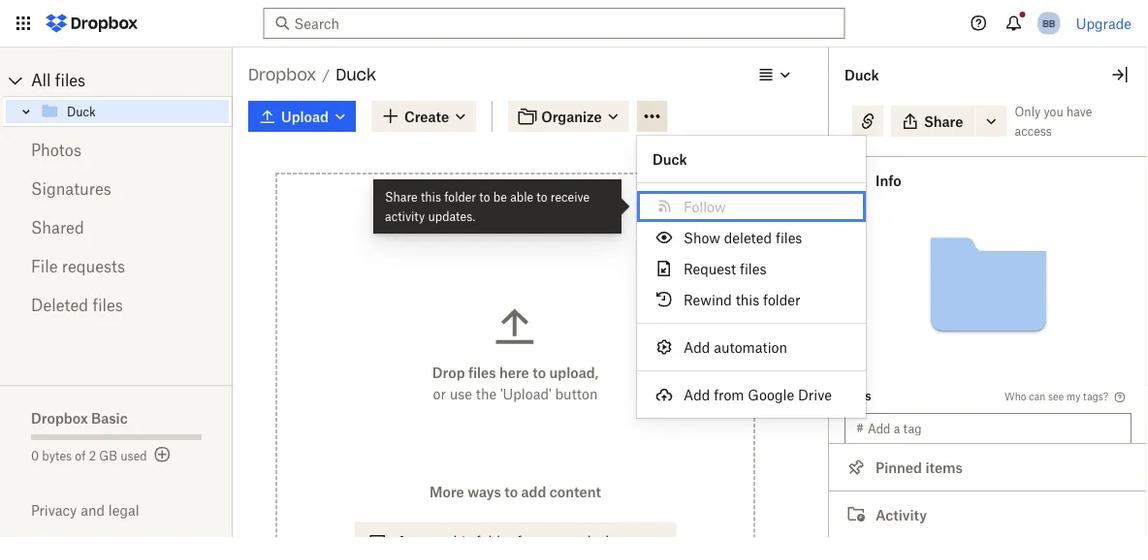 Task type: vqa. For each thing, say whether or not it's contained in the screenshot.
for inside Rev Get transcripts, captions, or subtitles for your audio or video files directly from Dropbox.
no



Task type: describe. For each thing, give the bounding box(es) containing it.
deleted files link
[[31, 286, 202, 325]]

signatures link
[[31, 170, 202, 209]]

deleted
[[724, 229, 772, 246]]

files for deleted files
[[93, 296, 123, 315]]

see
[[1049, 391, 1064, 403]]

this
[[736, 291, 760, 308]]

upgrade link
[[1076, 15, 1132, 32]]

add automation
[[684, 339, 788, 356]]

duck link
[[40, 100, 229, 123]]

#
[[857, 421, 864, 436]]

files for all files
[[55, 71, 86, 90]]

from
[[714, 387, 744, 403]]

files for request files
[[740, 260, 767, 277]]

more
[[430, 484, 464, 501]]

who can see my tags?
[[1005, 391, 1109, 403]]

upgrade
[[1076, 15, 1132, 32]]

dropbox / duck
[[248, 65, 376, 84]]

only you have access
[[1015, 104, 1093, 138]]

show
[[684, 229, 721, 246]]

tags
[[845, 388, 872, 403]]

privacy
[[31, 502, 77, 519]]

access
[[1015, 124, 1052, 138]]

file requests link
[[31, 247, 202, 286]]

signatures
[[31, 179, 111, 198]]

add from google drive menu item
[[637, 379, 866, 410]]

only
[[1015, 104, 1041, 119]]

content
[[550, 484, 601, 501]]

share button
[[891, 106, 975, 137]]

button
[[555, 386, 598, 403]]

get more space image
[[151, 443, 174, 467]]

upload,
[[549, 365, 599, 381]]

follow menu item
[[637, 191, 866, 222]]

all files link
[[31, 65, 233, 96]]

request
[[684, 260, 736, 277]]

the
[[476, 386, 497, 403]]

files for drop files here to upload, or use the 'upload' button
[[468, 365, 496, 381]]

my
[[1067, 391, 1081, 403]]

privacy and legal
[[31, 502, 139, 519]]

rewind
[[684, 291, 732, 308]]

bytes
[[42, 449, 72, 463]]

1 vertical spatial to
[[505, 484, 518, 501]]

duck inside all files tree
[[67, 105, 96, 119]]

file
[[31, 257, 58, 276]]

dropbox link
[[248, 62, 316, 87]]

files inside 'menu item'
[[776, 229, 803, 246]]

'upload'
[[500, 386, 552, 403]]

info button
[[829, 156, 1148, 204]]

dropbox logo - go to the homepage image
[[39, 8, 145, 39]]

drop
[[432, 365, 465, 381]]



Task type: locate. For each thing, give the bounding box(es) containing it.
more ways to add content
[[430, 484, 601, 501]]

add from google drive
[[684, 387, 832, 403]]

photos link
[[31, 131, 202, 170]]

1 horizontal spatial dropbox
[[248, 65, 316, 84]]

add down rewind at the right bottom of page
[[684, 339, 710, 356]]

add for add automation
[[684, 339, 710, 356]]

add automation menu item
[[637, 332, 866, 363]]

0 vertical spatial to
[[533, 365, 546, 381]]

0 horizontal spatial to
[[505, 484, 518, 501]]

to
[[533, 365, 546, 381], [505, 484, 518, 501]]

files up rewind this folder menu item
[[740, 260, 767, 277]]

0 vertical spatial add
[[684, 339, 710, 356]]

here
[[500, 365, 529, 381]]

add left the from
[[684, 387, 710, 403]]

google
[[748, 387, 795, 403]]

who
[[1005, 391, 1027, 403]]

automation
[[714, 339, 788, 356]]

dropbox
[[248, 65, 316, 84], [31, 410, 88, 426]]

0 horizontal spatial dropbox
[[31, 410, 88, 426]]

dropbox up bytes
[[31, 410, 88, 426]]

to left add
[[505, 484, 518, 501]]

of
[[75, 449, 86, 463]]

show deleted files
[[684, 229, 803, 246]]

dropbox left /
[[248, 65, 316, 84]]

shared
[[31, 218, 84, 237]]

global header element
[[0, 0, 1148, 48]]

all files
[[31, 71, 86, 90]]

privacy and legal link
[[31, 502, 233, 519]]

or
[[433, 386, 446, 403]]

2 add from the top
[[684, 387, 710, 403]]

have
[[1067, 104, 1093, 119]]

shared link
[[31, 209, 202, 247]]

files up the the
[[468, 365, 496, 381]]

dropbox for dropbox basic
[[31, 410, 88, 426]]

close details pane image
[[1109, 63, 1132, 86]]

1 vertical spatial dropbox
[[31, 410, 88, 426]]

files right deleted
[[776, 229, 803, 246]]

files right all
[[55, 71, 86, 90]]

photos
[[31, 141, 81, 160]]

request files menu item
[[637, 253, 866, 284]]

you
[[1044, 104, 1064, 119]]

add for add from google drive
[[684, 387, 710, 403]]

tags?
[[1084, 391, 1109, 403]]

to inside drop files here to upload, or use the 'upload' button
[[533, 365, 546, 381]]

drop files here to upload, or use the 'upload' button
[[432, 365, 599, 403]]

1 horizontal spatial to
[[533, 365, 546, 381]]

1 add from the top
[[684, 339, 710, 356]]

files inside menu item
[[740, 260, 767, 277]]

ways
[[468, 484, 501, 501]]

all
[[31, 71, 51, 90]]

basic
[[91, 410, 128, 426]]

can
[[1029, 391, 1046, 403]]

file requests
[[31, 257, 125, 276]]

duck
[[336, 65, 376, 84], [845, 66, 880, 83], [67, 105, 96, 119], [653, 151, 687, 167]]

0 vertical spatial dropbox
[[248, 65, 316, 84]]

use
[[450, 386, 472, 403]]

add
[[521, 484, 546, 501]]

requests
[[62, 257, 125, 276]]

gb
[[99, 449, 117, 463]]

dropbox for dropbox / duck
[[248, 65, 316, 84]]

legal
[[108, 502, 139, 519]]

show deleted files menu item
[[637, 222, 866, 253]]

request files
[[684, 260, 767, 277]]

who can see my tags? image
[[1113, 390, 1128, 405]]

to right here in the left of the page
[[533, 365, 546, 381]]

used
[[121, 449, 147, 463]]

follow
[[684, 198, 726, 215]]

deleted
[[31, 296, 88, 315]]

rewind this folder menu item
[[637, 284, 866, 315]]

info
[[876, 172, 902, 189]]

rewind this folder
[[684, 291, 801, 308]]

/
[[322, 66, 330, 83]]

files inside drop files here to upload, or use the 'upload' button
[[468, 365, 496, 381]]

files down file requests link
[[93, 296, 123, 315]]

and
[[81, 502, 105, 519]]

add
[[684, 339, 710, 356], [684, 387, 710, 403]]

0
[[31, 449, 39, 463]]

files
[[55, 71, 86, 90], [776, 229, 803, 246], [740, 260, 767, 277], [93, 296, 123, 315], [468, 365, 496, 381]]

share
[[924, 113, 964, 129]]

2
[[89, 449, 96, 463]]

files inside tree
[[55, 71, 86, 90]]

folder
[[763, 291, 801, 308]]

drive
[[798, 387, 832, 403]]

dropbox basic
[[31, 410, 128, 426]]

0 bytes of 2 gb used
[[31, 449, 147, 463]]

all files tree
[[3, 65, 233, 127]]

deleted files
[[31, 296, 123, 315]]

1 vertical spatial add
[[684, 387, 710, 403]]

more ways to add content element
[[350, 482, 681, 538]]



